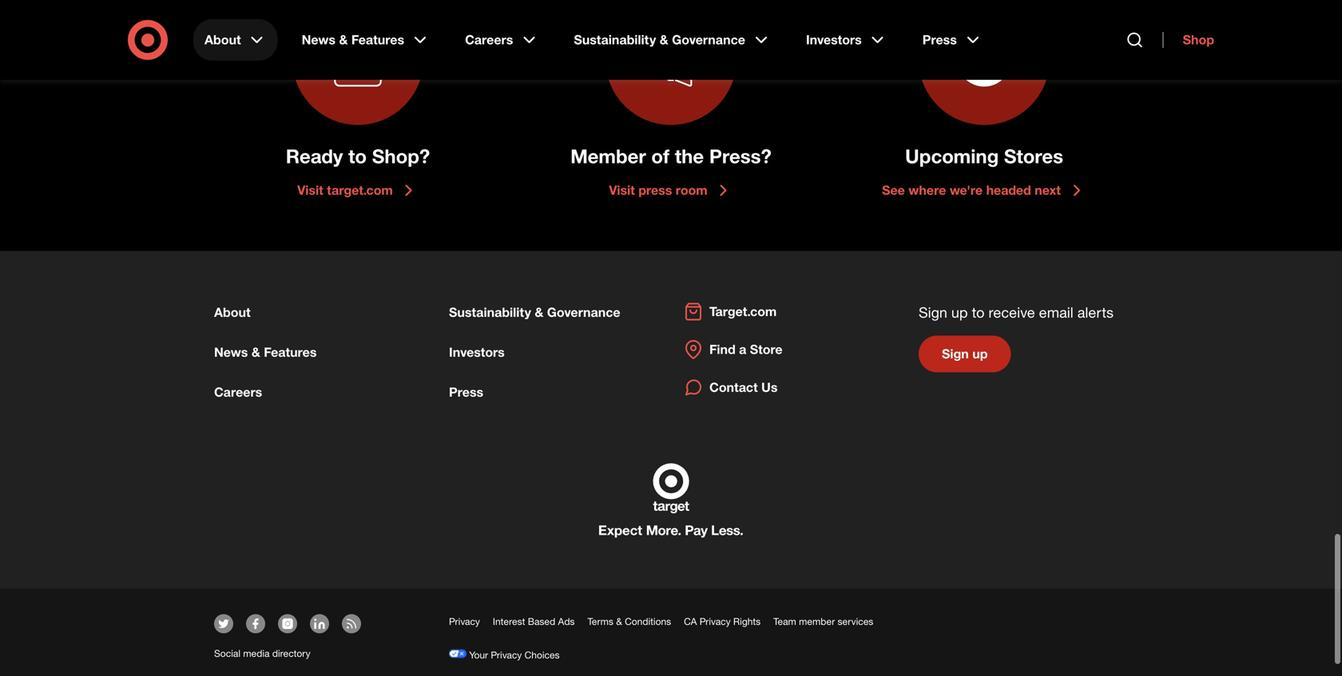 Task type: vqa. For each thing, say whether or not it's contained in the screenshot.
the bottommost up
yes



Task type: describe. For each thing, give the bounding box(es) containing it.
visit press room
[[609, 178, 708, 193]]

email
[[1039, 299, 1074, 316]]

headed
[[987, 178, 1032, 193]]

ads
[[558, 611, 575, 623]]

& for the bottom press link's news & features link
[[252, 340, 260, 355]]

see where we're headed next
[[882, 178, 1061, 193]]

choices
[[525, 645, 560, 657]]

conditions
[[625, 611, 671, 623]]

terms
[[588, 611, 614, 623]]

governance for the bottom press link's sustainability & governance link
[[547, 300, 621, 315]]

news for the bottom press link's news & features link
[[214, 340, 248, 355]]

interest
[[493, 611, 525, 623]]

news & features for the bottom press link's news & features link
[[214, 340, 317, 355]]

1 fill image from the left
[[217, 613, 230, 626]]

sign for sign up to receive email alerts
[[919, 299, 948, 316]]

up for sign up to receive email alerts
[[952, 299, 968, 316]]

news & features link for the bottom press link
[[214, 340, 317, 355]]

privacy for your privacy choices
[[491, 645, 522, 657]]

news & features link for press link to the right
[[291, 19, 441, 61]]

privacy for ca privacy rights
[[700, 611, 731, 623]]

your
[[469, 645, 488, 657]]

& for press link to the right's sustainability & governance link
[[660, 32, 669, 48]]

of
[[652, 140, 670, 163]]

your privacy choices link
[[449, 645, 560, 657]]

features for the bottom press link's news & features link
[[264, 340, 317, 355]]

sustainability & governance link for the bottom press link
[[449, 300, 621, 315]]

stores
[[1004, 140, 1064, 163]]

visit for ready
[[297, 178, 323, 193]]

contact
[[710, 375, 758, 391]]

visit press room link
[[609, 176, 733, 195]]

sign up link
[[919, 331, 1011, 368]]

1 vertical spatial about link
[[214, 300, 251, 315]]

visit for member
[[609, 178, 635, 193]]

member of the press?
[[571, 140, 772, 163]]

careers for the bottom press link's news & features link
[[214, 380, 262, 395]]

ca privacy rights
[[684, 611, 761, 623]]

sustainability for news & features link associated with press link to the right
[[574, 32, 656, 48]]

press
[[639, 178, 672, 193]]

services
[[838, 611, 874, 623]]

1 vertical spatial press link
[[449, 380, 484, 395]]

a
[[739, 337, 747, 353]]

next
[[1035, 178, 1061, 193]]

your privacy choices
[[467, 645, 560, 657]]

sustainability & governance link for press link to the right
[[563, 19, 782, 61]]

store
[[750, 337, 783, 353]]

governance for press link to the right's sustainability & governance link
[[672, 32, 746, 48]]

1 horizontal spatial to
[[972, 299, 985, 316]]

member
[[799, 611, 835, 623]]

visit target.com
[[297, 178, 393, 193]]

team member services link
[[774, 611, 874, 623]]

team
[[774, 611, 797, 623]]

shop
[[1183, 32, 1215, 48]]

press?
[[710, 140, 772, 163]]

contact us link
[[684, 373, 778, 393]]

shop?
[[372, 140, 430, 163]]

shop link
[[1163, 32, 1215, 48]]

target. expect more. pay less. image
[[599, 459, 743, 533]]

1 vertical spatial about
[[214, 300, 251, 315]]

target.com link
[[684, 298, 777, 317]]

sign for sign up
[[942, 341, 969, 357]]

0 vertical spatial about
[[205, 32, 241, 48]]

sign up to receive email alerts
[[919, 299, 1114, 316]]

2 fill image from the left
[[281, 613, 294, 626]]

contact us
[[710, 375, 778, 391]]

ready to shop?
[[286, 140, 430, 163]]



Task type: locate. For each thing, give the bounding box(es) containing it.
1 horizontal spatial news
[[302, 32, 336, 48]]

0 horizontal spatial press link
[[449, 380, 484, 395]]

target.com
[[327, 178, 393, 193]]

0 vertical spatial careers link
[[454, 19, 550, 61]]

where
[[909, 178, 946, 193]]

us
[[762, 375, 778, 391]]

investors link for press link to the right
[[795, 19, 899, 61]]

0 horizontal spatial visit
[[297, 178, 323, 193]]

1 horizontal spatial press link
[[912, 19, 994, 61]]

0 horizontal spatial careers link
[[214, 380, 262, 395]]

rights
[[734, 611, 761, 623]]

directory
[[272, 643, 311, 655]]

investors for the bottom press link's sustainability & governance link
[[449, 340, 505, 355]]

investors for press link to the right's sustainability & governance link
[[806, 32, 862, 48]]

& for the "terms & conditions" link
[[616, 611, 622, 623]]

1 horizontal spatial careers link
[[454, 19, 550, 61]]

0 horizontal spatial news
[[214, 340, 248, 355]]

up down sign up to receive email alerts
[[973, 341, 988, 357]]

1 vertical spatial press
[[449, 380, 484, 395]]

visit target.com link
[[297, 176, 419, 195]]

&
[[339, 32, 348, 48], [660, 32, 669, 48], [535, 300, 544, 315], [252, 340, 260, 355], [616, 611, 622, 623]]

find a store
[[710, 337, 783, 353]]

1 vertical spatial sustainability
[[449, 300, 531, 315]]

news & features link
[[291, 19, 441, 61], [214, 340, 317, 355]]

see
[[882, 178, 905, 193]]

find a store link
[[684, 335, 783, 355]]

1 vertical spatial careers link
[[214, 380, 262, 395]]

0 vertical spatial sustainability
[[574, 32, 656, 48]]

1 vertical spatial investors
[[449, 340, 505, 355]]

careers link for the bottom press link's news & features link
[[214, 380, 262, 395]]

visit
[[297, 178, 323, 193], [609, 178, 635, 193]]

media
[[243, 643, 270, 655]]

careers for news & features link associated with press link to the right
[[465, 32, 513, 48]]

1 horizontal spatial privacy
[[491, 645, 522, 657]]

governance
[[672, 32, 746, 48], [547, 300, 621, 315]]

0 vertical spatial governance
[[672, 32, 746, 48]]

up for sign up
[[973, 341, 988, 357]]

0 vertical spatial about link
[[193, 19, 278, 61]]

visit down 'ready'
[[297, 178, 323, 193]]

sustainability & governance inside sustainability & governance link
[[574, 32, 746, 48]]

1 vertical spatial to
[[972, 299, 985, 316]]

1 vertical spatial news & features
[[214, 340, 317, 355]]

0 vertical spatial features
[[352, 32, 404, 48]]

visit left press
[[609, 178, 635, 193]]

1 vertical spatial investors link
[[449, 340, 505, 355]]

news & features
[[302, 32, 404, 48], [214, 340, 317, 355]]

0 horizontal spatial features
[[264, 340, 317, 355]]

0 vertical spatial investors
[[806, 32, 862, 48]]

ca privacy rights link
[[684, 611, 761, 623]]

0 horizontal spatial careers
[[214, 380, 262, 395]]

up
[[952, 299, 968, 316], [973, 341, 988, 357]]

0 horizontal spatial up
[[952, 299, 968, 316]]

sign down sign up to receive email alerts
[[942, 341, 969, 357]]

0 horizontal spatial investors link
[[449, 340, 505, 355]]

& for news & features link associated with press link to the right
[[339, 32, 348, 48]]

about
[[205, 32, 241, 48], [214, 300, 251, 315]]

careers link for news & features link associated with press link to the right
[[454, 19, 550, 61]]

find
[[710, 337, 736, 353]]

social media directory link
[[214, 643, 311, 655]]

0 vertical spatial up
[[952, 299, 968, 316]]

1 vertical spatial sustainability & governance link
[[449, 300, 621, 315]]

receive
[[989, 299, 1035, 316]]

sign up
[[942, 341, 988, 357]]

0 vertical spatial careers
[[465, 32, 513, 48]]

investors
[[806, 32, 862, 48], [449, 340, 505, 355]]

0 vertical spatial press link
[[912, 19, 994, 61]]

0 horizontal spatial press
[[449, 380, 484, 395]]

0 vertical spatial news
[[302, 32, 336, 48]]

privacy
[[449, 611, 480, 623], [700, 611, 731, 623], [491, 645, 522, 657]]

1 horizontal spatial investors link
[[795, 19, 899, 61]]

1 vertical spatial features
[[264, 340, 317, 355]]

1 visit from the left
[[297, 178, 323, 193]]

alerts
[[1078, 299, 1114, 316]]

press for press link to the right
[[923, 32, 957, 48]]

upcoming stores
[[905, 140, 1064, 163]]

1 horizontal spatial careers
[[465, 32, 513, 48]]

1 horizontal spatial up
[[973, 341, 988, 357]]

features
[[352, 32, 404, 48], [264, 340, 317, 355]]

investors link
[[795, 19, 899, 61], [449, 340, 505, 355]]

0 vertical spatial news & features link
[[291, 19, 441, 61]]

2 horizontal spatial privacy
[[700, 611, 731, 623]]

social
[[214, 643, 241, 655]]

interest based ads link
[[493, 611, 575, 623]]

terms & conditions
[[588, 611, 671, 623]]

fill image
[[249, 613, 262, 626], [313, 613, 326, 626]]

1 horizontal spatial sustainability
[[574, 32, 656, 48]]

sustainability for the bottom press link's news & features link
[[449, 300, 531, 315]]

sustainability
[[574, 32, 656, 48], [449, 300, 531, 315]]

2 fill image from the left
[[313, 613, 326, 626]]

0 horizontal spatial governance
[[547, 300, 621, 315]]

sustainability & governance link
[[563, 19, 782, 61], [449, 300, 621, 315]]

privacy right your
[[491, 645, 522, 657]]

the
[[675, 140, 704, 163]]

1 horizontal spatial governance
[[672, 32, 746, 48]]

team member services
[[774, 611, 874, 623]]

news & features for news & features link associated with press link to the right
[[302, 32, 404, 48]]

press for the bottom press link
[[449, 380, 484, 395]]

press link
[[912, 19, 994, 61], [449, 380, 484, 395]]

ready
[[286, 140, 343, 163]]

1 vertical spatial up
[[973, 341, 988, 357]]

features for news & features link associated with press link to the right
[[352, 32, 404, 48]]

1 horizontal spatial press
[[923, 32, 957, 48]]

2 visit from the left
[[609, 178, 635, 193]]

1 vertical spatial sign
[[942, 341, 969, 357]]

sustainability & governance for press link to the right's sustainability & governance link
[[574, 32, 746, 48]]

ca
[[684, 611, 697, 623]]

privacy right ca in the right of the page
[[700, 611, 731, 623]]

0 vertical spatial sustainability & governance link
[[563, 19, 782, 61]]

to
[[348, 140, 367, 163], [972, 299, 985, 316]]

privacy up your
[[449, 611, 480, 623]]

careers
[[465, 32, 513, 48], [214, 380, 262, 395]]

news
[[302, 32, 336, 48], [214, 340, 248, 355]]

investors link for the bottom press link
[[449, 340, 505, 355]]

0 vertical spatial sign
[[919, 299, 948, 316]]

to up target.com
[[348, 140, 367, 163]]

based
[[528, 611, 556, 623]]

0 vertical spatial to
[[348, 140, 367, 163]]

target.com
[[710, 299, 777, 315]]

1 vertical spatial news & features link
[[214, 340, 317, 355]]

sign
[[919, 299, 948, 316], [942, 341, 969, 357]]

news for news & features link associated with press link to the right
[[302, 32, 336, 48]]

upcoming
[[905, 140, 999, 163]]

careers link
[[454, 19, 550, 61], [214, 380, 262, 395]]

1 horizontal spatial fill image
[[313, 613, 326, 626]]

0 vertical spatial news & features
[[302, 32, 404, 48]]

1 vertical spatial governance
[[547, 300, 621, 315]]

0 vertical spatial sustainability & governance
[[574, 32, 746, 48]]

1 horizontal spatial features
[[352, 32, 404, 48]]

0 vertical spatial investors link
[[795, 19, 899, 61]]

sustainability & governance
[[574, 32, 746, 48], [449, 300, 621, 315]]

terms & conditions link
[[588, 611, 671, 623]]

0 horizontal spatial fill image
[[217, 613, 230, 626]]

1 horizontal spatial visit
[[609, 178, 635, 193]]

0 horizontal spatial to
[[348, 140, 367, 163]]

1 vertical spatial news
[[214, 340, 248, 355]]

0 horizontal spatial investors
[[449, 340, 505, 355]]

we're
[[950, 178, 983, 193]]

room
[[676, 178, 708, 193]]

see where we're headed next link
[[882, 176, 1087, 195]]

to left receive
[[972, 299, 985, 316]]

up up sign up
[[952, 299, 968, 316]]

1 horizontal spatial investors
[[806, 32, 862, 48]]

sign up sign up
[[919, 299, 948, 316]]

social media directory
[[214, 643, 311, 655]]

member
[[571, 140, 646, 163]]

fill image up social
[[217, 613, 230, 626]]

0 horizontal spatial sustainability
[[449, 300, 531, 315]]

1 fill image from the left
[[249, 613, 262, 626]]

1 horizontal spatial fill image
[[281, 613, 294, 626]]

about link
[[193, 19, 278, 61], [214, 300, 251, 315]]

privacy link
[[449, 611, 480, 623]]

sustainability & governance for the bottom press link's sustainability & governance link
[[449, 300, 621, 315]]

0 vertical spatial press
[[923, 32, 957, 48]]

press
[[923, 32, 957, 48], [449, 380, 484, 395]]

1 vertical spatial careers
[[214, 380, 262, 395]]

fill image
[[217, 613, 230, 626], [281, 613, 294, 626]]

interest based ads
[[493, 611, 575, 623]]

& for the bottom press link's sustainability & governance link
[[535, 300, 544, 315]]

fill image up directory
[[281, 613, 294, 626]]

1 vertical spatial sustainability & governance
[[449, 300, 621, 315]]

governance inside sustainability & governance link
[[672, 32, 746, 48]]

0 horizontal spatial privacy
[[449, 611, 480, 623]]

0 horizontal spatial fill image
[[249, 613, 262, 626]]



